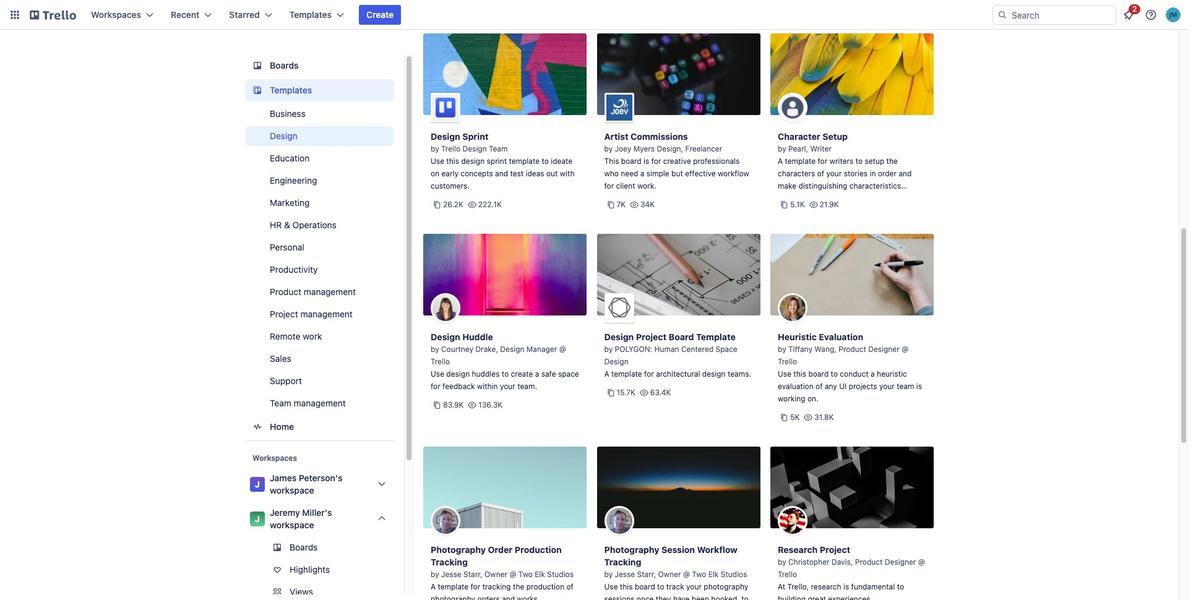 Task type: vqa. For each thing, say whether or not it's contained in the screenshot.


Task type: describe. For each thing, give the bounding box(es) containing it.
product inside 'product management' link
[[270, 286, 301, 297]]

at
[[778, 582, 785, 592]]

owner for order
[[485, 570, 507, 579]]

by inside photography session workflow tracking by jesse starr, owner @ two elk studios use this board to track your photography sessions once they have been booked, t
[[604, 570, 613, 579]]

is inside the artist commissions by joey myers design, freelancer this board is for creative professionals who need a simple but effective workflow for client work.
[[644, 157, 649, 166]]

photography for photography order production tracking
[[431, 545, 486, 555]]

create button
[[359, 5, 401, 25]]

your inside character setup by pearl, writer a template for writers to setup the characters of your stories in order and make distinguishing characteristics obvious.
[[826, 169, 842, 178]]

by for project
[[778, 558, 786, 567]]

support link
[[245, 371, 394, 391]]

a for heuristic evaluation
[[871, 369, 875, 379]]

marketing
[[270, 197, 310, 208]]

boards link for views
[[245, 538, 394, 558]]

joey myers design, freelancer image
[[604, 93, 634, 123]]

courtney
[[441, 345, 473, 354]]

distinguishing
[[799, 181, 847, 191]]

@ for project
[[918, 558, 925, 567]]

for down who
[[604, 181, 614, 191]]

freelancer
[[685, 144, 722, 153]]

workflow
[[697, 545, 737, 555]]

creative
[[663, 157, 691, 166]]

31.8k
[[814, 413, 834, 422]]

workspace for james
[[270, 485, 314, 496]]

your inside photography session workflow tracking by jesse starr, owner @ two elk studios use this board to track your photography sessions once they have been booked, t
[[686, 582, 702, 592]]

designer for project
[[885, 558, 916, 567]]

forward image
[[392, 585, 407, 600]]

template inside design sprint by trello design team use this design sprint template to ideate on early concepts and test ideas out with customers.
[[509, 157, 540, 166]]

15.7k
[[617, 388, 635, 397]]

of inside character setup by pearl, writer a template for writers to setup the characters of your stories in order and make distinguishing characteristics obvious.
[[817, 169, 824, 178]]

boards for home
[[270, 60, 299, 71]]

recent
[[171, 9, 199, 20]]

artist
[[604, 131, 628, 142]]

studios for photography order production tracking
[[547, 570, 574, 579]]

remote work
[[270, 331, 322, 342]]

sales link
[[245, 349, 394, 369]]

21.9k
[[820, 200, 839, 209]]

setup
[[823, 131, 848, 142]]

heuristic
[[778, 332, 817, 342]]

but
[[671, 169, 683, 178]]

once
[[637, 595, 654, 600]]

professionals
[[693, 157, 740, 166]]

starr, for order
[[463, 570, 482, 579]]

trello inside design sprint by trello design team use this design sprint template to ideate on early concepts and test ideas out with customers.
[[441, 144, 460, 153]]

open information menu image
[[1145, 9, 1157, 21]]

highlights
[[290, 564, 330, 575]]

template
[[696, 332, 736, 342]]

Search field
[[1007, 6, 1116, 24]]

jeremy miller (jeremymiller198) image
[[1166, 7, 1181, 22]]

on
[[431, 169, 439, 178]]

productivity link
[[245, 260, 394, 280]]

to inside photography session workflow tracking by jesse starr, owner @ two elk studios use this board to track your photography sessions once they have been booked, t
[[657, 582, 664, 592]]

davis,
[[832, 558, 853, 567]]

out
[[546, 169, 558, 178]]

jesse starr, owner @ two elk studios image
[[431, 506, 460, 536]]

great
[[808, 595, 826, 600]]

photography for photography session workflow tracking
[[604, 545, 659, 555]]

your inside heuristic evaluation by tiffany wang, product designer @ trello use this board to conduct a heuristic evaluation of any ui projects your team is working on.
[[879, 382, 895, 391]]

product for heuristic
[[839, 345, 866, 354]]

huddle
[[462, 332, 493, 342]]

for inside character setup by pearl, writer a template for writers to setup the characters of your stories in order and make distinguishing characteristics obvious.
[[818, 157, 827, 166]]

template board image
[[250, 83, 265, 98]]

a inside photography order production tracking by jesse starr, owner @ two elk studios a template for tracking the production of photography orders and works.
[[431, 582, 436, 592]]

design right drake,
[[500, 345, 524, 354]]

in
[[870, 169, 876, 178]]

jeremy miller's workspace
[[270, 507, 332, 530]]

research project by christopher davis, product designer @ trello at trello, research is fundamental to building great experiences.
[[778, 545, 925, 600]]

work.
[[637, 181, 656, 191]]

personal link
[[245, 238, 394, 257]]

83.9k
[[443, 400, 464, 410]]

and inside character setup by pearl, writer a template for writers to setup the characters of your stories in order and make distinguishing characteristics obvious.
[[899, 169, 912, 178]]

heuristic
[[877, 369, 907, 379]]

photography order production tracking by jesse starr, owner @ two elk studios a template for tracking the production of photography orders and works.
[[431, 545, 574, 600]]

have
[[673, 595, 690, 600]]

boards link for home
[[245, 54, 394, 77]]

joey
[[615, 144, 631, 153]]

7k
[[617, 200, 626, 209]]

a for design huddle
[[535, 369, 539, 379]]

templates link
[[245, 79, 394, 101]]

template inside photography order production tracking by jesse starr, owner @ two elk studios a template for tracking the production of photography orders and works.
[[438, 582, 469, 592]]

to inside research project by christopher davis, product designer @ trello at trello, research is fundamental to building great experiences.
[[897, 582, 904, 592]]

tiffany
[[788, 345, 812, 354]]

characters
[[778, 169, 815, 178]]

highlights link
[[245, 560, 394, 580]]

centered
[[681, 345, 714, 354]]

by for sprint
[[431, 144, 439, 153]]

architectural
[[656, 369, 700, 379]]

manager
[[526, 345, 557, 354]]

workspace for jeremy
[[270, 520, 314, 530]]

templates button
[[282, 5, 351, 25]]

management for project management
[[300, 309, 353, 319]]

simple
[[646, 169, 669, 178]]

@ inside photography session workflow tracking by jesse starr, owner @ two elk studios use this board to track your photography sessions once they have been booked, t
[[683, 570, 690, 579]]

home
[[270, 421, 294, 432]]

sales
[[270, 353, 291, 364]]

photography inside photography session workflow tracking by jesse starr, owner @ two elk studios use this board to track your photography sessions once they have been booked, t
[[704, 582, 748, 592]]

photography inside photography order production tracking by jesse starr, owner @ two elk studios a template for tracking the production of photography orders and works.
[[431, 595, 475, 600]]

courtney drake, design manager @ trello image
[[431, 293, 460, 323]]

design huddle by courtney drake, design manager @ trello use design huddles to create a safe space for feedback within your team.
[[431, 332, 579, 391]]

use inside heuristic evaluation by tiffany wang, product designer @ trello use this board to conduct a heuristic evaluation of any ui projects your team is working on.
[[778, 369, 791, 379]]

design down sprint
[[463, 144, 487, 153]]

conduct
[[840, 369, 869, 379]]

team.
[[517, 382, 537, 391]]

63.4k
[[650, 388, 671, 397]]

34k
[[640, 200, 655, 209]]

@ inside photography order production tracking by jesse starr, owner @ two elk studios a template for tracking the production of photography orders and works.
[[510, 570, 516, 579]]

ui
[[839, 382, 847, 391]]

designer for evaluation
[[868, 345, 900, 354]]

productivity
[[270, 264, 318, 275]]

design up courtney
[[431, 332, 460, 342]]

sprint
[[487, 157, 507, 166]]

myers
[[633, 144, 655, 153]]

christopher davis, product designer @ trello image
[[778, 506, 808, 536]]

by inside design project board template by polygon: human centered space design a template for architectural design teams.
[[604, 345, 613, 354]]

by for huddle
[[431, 345, 439, 354]]

space
[[558, 369, 579, 379]]

design inside design huddle by courtney drake, design manager @ trello use design huddles to create a safe space for feedback within your team.
[[446, 369, 470, 379]]

board image
[[250, 58, 265, 73]]

research
[[811, 582, 841, 592]]

project management link
[[245, 304, 394, 324]]

136.3k
[[478, 400, 503, 410]]

design sprint by trello design team use this design sprint template to ideate on early concepts and test ideas out with customers.
[[431, 131, 575, 191]]

effective
[[685, 169, 716, 178]]

engineering link
[[245, 171, 394, 191]]

use inside design huddle by courtney drake, design manager @ trello use design huddles to create a safe space for feedback within your team.
[[431, 369, 444, 379]]

product management
[[270, 286, 356, 297]]

of inside photography order production tracking by jesse starr, owner @ two elk studios a template for tracking the production of photography orders and works.
[[567, 582, 574, 592]]

board
[[669, 332, 694, 342]]

photography session workflow tracking by jesse starr, owner @ two elk studios use this board to track your photography sessions once they have been booked, t
[[604, 545, 752, 600]]

design link
[[245, 126, 394, 146]]

team management link
[[245, 394, 394, 413]]

jeremy
[[270, 507, 300, 518]]

board inside heuristic evaluation by tiffany wang, product designer @ trello use this board to conduct a heuristic evaluation of any ui projects your team is working on.
[[808, 369, 829, 379]]

team
[[897, 382, 914, 391]]

primary element
[[0, 0, 1188, 30]]

ideate
[[551, 157, 572, 166]]

obvious.
[[778, 194, 807, 203]]

business
[[270, 108, 305, 119]]

production
[[515, 545, 562, 555]]

trello for design
[[431, 357, 450, 366]]

management for team management
[[294, 398, 346, 408]]

order
[[878, 169, 897, 178]]

views
[[290, 587, 313, 597]]

1 vertical spatial team
[[270, 398, 291, 408]]

within
[[477, 382, 498, 391]]

this inside photography session workflow tracking by jesse starr, owner @ two elk studios use this board to track your photography sessions once they have been booked, t
[[620, 582, 633, 592]]

team management
[[270, 398, 346, 408]]



Task type: locate. For each thing, give the bounding box(es) containing it.
2 workspace from the top
[[270, 520, 314, 530]]

use inside design sprint by trello design team use this design sprint template to ideate on early concepts and test ideas out with customers.
[[431, 157, 444, 166]]

by down jesse starr, owner @ two elk studios image
[[431, 570, 439, 579]]

design up feedback
[[446, 369, 470, 379]]

and down sprint
[[495, 169, 508, 178]]

0 horizontal spatial a
[[431, 582, 436, 592]]

elk
[[535, 570, 545, 579], [708, 570, 719, 579]]

of inside heuristic evaluation by tiffany wang, product designer @ trello use this board to conduct a heuristic evaluation of any ui projects your team is working on.
[[816, 382, 823, 391]]

photography inside photography session workflow tracking by jesse starr, owner @ two elk studios use this board to track your photography sessions once they have been booked, t
[[604, 545, 659, 555]]

templates inside dropdown button
[[289, 9, 332, 20]]

management down support 'link'
[[294, 398, 346, 408]]

template inside design project board template by polygon: human centered space design a template for architectural design teams.
[[611, 369, 642, 379]]

of right production
[[567, 582, 574, 592]]

trello inside design huddle by courtney drake, design manager @ trello use design huddles to create a safe space for feedback within your team.
[[431, 357, 450, 366]]

studios inside photography order production tracking by jesse starr, owner @ two elk studios a template for tracking the production of photography orders and works.
[[547, 570, 574, 579]]

for up orders
[[471, 582, 480, 592]]

0 vertical spatial boards link
[[245, 54, 394, 77]]

hr & operations link
[[245, 215, 394, 235]]

this up sessions
[[620, 582, 633, 592]]

designer
[[868, 345, 900, 354], [885, 558, 916, 567]]

design left teams.
[[702, 369, 726, 379]]

orders
[[477, 595, 500, 600]]

1 boards link from the top
[[245, 54, 394, 77]]

workspace down jeremy
[[270, 520, 314, 530]]

owner for session
[[658, 570, 681, 579]]

team up sprint
[[489, 144, 508, 153]]

1 elk from the left
[[535, 570, 545, 579]]

starr, up tracking at left bottom
[[463, 570, 482, 579]]

template up 15.7k
[[611, 369, 642, 379]]

boards link
[[245, 54, 394, 77], [245, 538, 394, 558]]

0 horizontal spatial photography
[[431, 595, 475, 600]]

photography
[[704, 582, 748, 592], [431, 595, 475, 600]]

to left "create"
[[502, 369, 509, 379]]

design inside design sprint by trello design team use this design sprint template to ideate on early concepts and test ideas out with customers.
[[461, 157, 485, 166]]

2 horizontal spatial this
[[794, 369, 806, 379]]

product management link
[[245, 282, 394, 302]]

jesse for photography session workflow tracking
[[615, 570, 635, 579]]

elk for photography order production tracking
[[535, 570, 545, 579]]

1 vertical spatial workspaces
[[252, 454, 297, 463]]

0 horizontal spatial studios
[[547, 570, 574, 579]]

use up sessions
[[604, 582, 618, 592]]

client
[[616, 181, 635, 191]]

design down trello design team "icon"
[[431, 131, 460, 142]]

by left courtney
[[431, 345, 439, 354]]

two inside photography session workflow tracking by jesse starr, owner @ two elk studios use this board to track your photography sessions once they have been booked, t
[[692, 570, 706, 579]]

workspaces inside popup button
[[91, 9, 141, 20]]

home link
[[245, 416, 394, 438]]

trello inside research project by christopher davis, product designer @ trello at trello, research is fundamental to building great experiences.
[[778, 570, 797, 579]]

templates right starred dropdown button
[[289, 9, 332, 20]]

1 vertical spatial templates
[[270, 85, 312, 95]]

0 horizontal spatial owner
[[485, 570, 507, 579]]

0 vertical spatial workspace
[[270, 485, 314, 496]]

to inside heuristic evaluation by tiffany wang, product designer @ trello use this board to conduct a heuristic evaluation of any ui projects your team is working on.
[[831, 369, 838, 379]]

sessions
[[604, 595, 635, 600]]

support
[[270, 376, 302, 386]]

designer inside heuristic evaluation by tiffany wang, product designer @ trello use this board to conduct a heuristic evaluation of any ui projects your team is working on.
[[868, 345, 900, 354]]

template
[[509, 157, 540, 166], [785, 157, 816, 166], [611, 369, 642, 379], [438, 582, 469, 592]]

0 vertical spatial workspaces
[[91, 9, 141, 20]]

for down writer
[[818, 157, 827, 166]]

2 horizontal spatial a
[[778, 157, 783, 166]]

a
[[778, 157, 783, 166], [604, 369, 609, 379], [431, 582, 436, 592]]

@ inside design huddle by courtney drake, design manager @ trello use design huddles to create a safe space for feedback within your team.
[[559, 345, 566, 354]]

studios up production
[[547, 570, 574, 579]]

0 horizontal spatial project
[[270, 309, 298, 319]]

2 jesse from the left
[[615, 570, 635, 579]]

by inside design huddle by courtney drake, design manager @ trello use design huddles to create a safe space for feedback within your team.
[[431, 345, 439, 354]]

team down support
[[270, 398, 291, 408]]

two inside photography order production tracking by jesse starr, owner @ two elk studios a template for tracking the production of photography orders and works.
[[518, 570, 533, 579]]

2 vertical spatial of
[[567, 582, 574, 592]]

2 vertical spatial management
[[294, 398, 346, 408]]

a inside design project board template by polygon: human centered space design a template for architectural design teams.
[[604, 369, 609, 379]]

a right space
[[604, 369, 609, 379]]

2 vertical spatial a
[[431, 582, 436, 592]]

1 horizontal spatial photography
[[604, 545, 659, 555]]

0 vertical spatial a
[[778, 157, 783, 166]]

tracking up sessions
[[604, 557, 641, 567]]

0 horizontal spatial tracking
[[431, 557, 468, 567]]

@ for huddle
[[559, 345, 566, 354]]

management for product management
[[304, 286, 356, 297]]

with
[[560, 169, 575, 178]]

use up feedback
[[431, 369, 444, 379]]

project up human
[[636, 332, 667, 342]]

to inside design huddle by courtney drake, design manager @ trello use design huddles to create a safe space for feedback within your team.
[[502, 369, 509, 379]]

1 horizontal spatial owner
[[658, 570, 681, 579]]

2 notifications image
[[1121, 7, 1136, 22]]

by up sessions
[[604, 570, 613, 579]]

product for research
[[855, 558, 883, 567]]

trello for heuristic
[[778, 357, 797, 366]]

two for production
[[518, 570, 533, 579]]

operations
[[292, 220, 337, 230]]

is down myers
[[644, 157, 649, 166]]

starr, inside photography order production tracking by jesse starr, owner @ two elk studios a template for tracking the production of photography orders and works.
[[463, 570, 482, 579]]

remote
[[270, 331, 300, 342]]

this inside heuristic evaluation by tiffany wang, product designer @ trello use this board to conduct a heuristic evaluation of any ui projects your team is working on.
[[794, 369, 806, 379]]

elk for photography session workflow tracking
[[708, 570, 719, 579]]

is inside research project by christopher davis, product designer @ trello at trello, research is fundamental to building great experiences.
[[843, 582, 849, 592]]

j left jeremy
[[255, 514, 260, 524]]

studios up booked,
[[721, 570, 747, 579]]

use inside photography session workflow tracking by jesse starr, owner @ two elk studios use this board to track your photography sessions once they have been booked, t
[[604, 582, 618, 592]]

0 vertical spatial product
[[270, 286, 301, 297]]

project inside research project by christopher davis, product designer @ trello at trello, research is fundamental to building great experiences.
[[820, 545, 850, 555]]

evaluation
[[819, 332, 863, 342]]

@ inside heuristic evaluation by tiffany wang, product designer @ trello use this board to conduct a heuristic evaluation of any ui projects your team is working on.
[[902, 345, 908, 354]]

a inside character setup by pearl, writer a template for writers to setup the characters of your stories in order and make distinguishing characteristics obvious.
[[778, 157, 783, 166]]

1 vertical spatial management
[[300, 309, 353, 319]]

your down writers
[[826, 169, 842, 178]]

1 vertical spatial is
[[916, 382, 922, 391]]

this up early
[[446, 157, 459, 166]]

jesse inside photography session workflow tracking by jesse starr, owner @ two elk studios use this board to track your photography sessions once they have been booked, t
[[615, 570, 635, 579]]

your up been
[[686, 582, 702, 592]]

1 starr, from the left
[[463, 570, 482, 579]]

marketing link
[[245, 193, 394, 213]]

1 vertical spatial this
[[794, 369, 806, 379]]

concepts
[[461, 169, 493, 178]]

trello for research
[[778, 570, 797, 579]]

2 horizontal spatial a
[[871, 369, 875, 379]]

2 starr, from the left
[[637, 570, 656, 579]]

james
[[270, 473, 297, 483]]

for up 63.4k
[[644, 369, 654, 379]]

a inside heuristic evaluation by tiffany wang, product designer @ trello use this board to conduct a heuristic evaluation of any ui projects your team is working on.
[[871, 369, 875, 379]]

0 horizontal spatial jesse
[[441, 570, 461, 579]]

design project board template by polygon: human centered space design a template for architectural design teams.
[[604, 332, 751, 379]]

1 horizontal spatial workspaces
[[252, 454, 297, 463]]

by inside character setup by pearl, writer a template for writers to setup the characters of your stories in order and make distinguishing characteristics obvious.
[[778, 144, 786, 153]]

1 horizontal spatial elk
[[708, 570, 719, 579]]

1 horizontal spatial studios
[[721, 570, 747, 579]]

1 vertical spatial a
[[604, 369, 609, 379]]

1 vertical spatial boards link
[[245, 538, 394, 558]]

jesse down jesse starr, owner @ two elk studios image
[[441, 570, 461, 579]]

two up been
[[692, 570, 706, 579]]

1 tracking from the left
[[431, 557, 468, 567]]

engineering
[[270, 175, 317, 186]]

tracking inside photography order production tracking by jesse starr, owner @ two elk studios a template for tracking the production of photography orders and works.
[[431, 557, 468, 567]]

1 vertical spatial board
[[808, 369, 829, 379]]

space
[[716, 345, 737, 354]]

photography down jesse starr, owner @ two elk studios image
[[431, 545, 486, 555]]

order
[[488, 545, 513, 555]]

1 horizontal spatial the
[[886, 157, 898, 166]]

and inside photography order production tracking by jesse starr, owner @ two elk studios a template for tracking the production of photography orders and works.
[[502, 595, 515, 600]]

product inside research project by christopher davis, product designer @ trello at trello, research is fundamental to building great experiences.
[[855, 558, 883, 567]]

product down the evaluation
[[839, 345, 866, 354]]

1 horizontal spatial this
[[620, 582, 633, 592]]

1 vertical spatial product
[[839, 345, 866, 354]]

for inside photography order production tracking by jesse starr, owner @ two elk studios a template for tracking the production of photography orders and works.
[[471, 582, 480, 592]]

by for setup
[[778, 144, 786, 153]]

project management
[[270, 309, 353, 319]]

business link
[[245, 104, 394, 124]]

design up concepts
[[461, 157, 485, 166]]

2 photography from the left
[[604, 545, 659, 555]]

to inside character setup by pearl, writer a template for writers to setup the characters of your stories in order and make distinguishing characteristics obvious.
[[856, 157, 863, 166]]

to inside design sprint by trello design team use this design sprint template to ideate on early concepts and test ideas out with customers.
[[542, 157, 549, 166]]

by left tiffany
[[778, 345, 786, 354]]

0 vertical spatial boards
[[270, 60, 299, 71]]

the up order
[[886, 157, 898, 166]]

project for design
[[636, 332, 667, 342]]

0 horizontal spatial is
[[644, 157, 649, 166]]

track
[[666, 582, 684, 592]]

production
[[526, 582, 564, 592]]

of left any
[[816, 382, 823, 391]]

search image
[[997, 10, 1007, 20]]

is inside heuristic evaluation by tiffany wang, product designer @ trello use this board to conduct a heuristic evaluation of any ui projects your team is working on.
[[916, 382, 922, 391]]

2 vertical spatial this
[[620, 582, 633, 592]]

your down "create"
[[500, 382, 515, 391]]

christopher
[[788, 558, 830, 567]]

templates up the business
[[270, 85, 312, 95]]

teams.
[[728, 369, 751, 379]]

back to home image
[[30, 5, 76, 25]]

template up test
[[509, 157, 540, 166]]

workspace inside jeremy miller's workspace
[[270, 520, 314, 530]]

1 photography from the left
[[431, 545, 486, 555]]

template left tracking at left bottom
[[438, 582, 469, 592]]

to up stories
[[856, 157, 863, 166]]

management down 'product management' link on the left of page
[[300, 309, 353, 319]]

2 vertical spatial board
[[635, 582, 655, 592]]

to up any
[[831, 369, 838, 379]]

use up the evaluation
[[778, 369, 791, 379]]

1 two from the left
[[518, 570, 533, 579]]

owner inside photography session workflow tracking by jesse starr, owner @ two elk studios use this board to track your photography sessions once they have been booked, t
[[658, 570, 681, 579]]

starred button
[[222, 5, 280, 25]]

owner
[[485, 570, 507, 579], [658, 570, 681, 579]]

and inside design sprint by trello design team use this design sprint template to ideate on early concepts and test ideas out with customers.
[[495, 169, 508, 178]]

commissions
[[631, 131, 688, 142]]

2 elk from the left
[[708, 570, 719, 579]]

elk inside photography order production tracking by jesse starr, owner @ two elk studios a template for tracking the production of photography orders and works.
[[535, 570, 545, 579]]

0 vertical spatial is
[[644, 157, 649, 166]]

characteristics
[[849, 181, 901, 191]]

j
[[255, 479, 260, 489], [255, 514, 260, 524]]

0 horizontal spatial elk
[[535, 570, 545, 579]]

1 vertical spatial photography
[[431, 595, 475, 600]]

1 vertical spatial workspace
[[270, 520, 314, 530]]

by for commissions
[[604, 144, 613, 153]]

pearl, writer image
[[778, 93, 808, 123]]

templates
[[289, 9, 332, 20], [270, 85, 312, 95]]

2 studios from the left
[[721, 570, 747, 579]]

starr, for session
[[637, 570, 656, 579]]

1 horizontal spatial project
[[636, 332, 667, 342]]

designer inside research project by christopher davis, product designer @ trello at trello, research is fundamental to building great experiences.
[[885, 558, 916, 567]]

0 horizontal spatial photography
[[431, 545, 486, 555]]

create
[[511, 369, 533, 379]]

j left james
[[255, 479, 260, 489]]

your inside design huddle by courtney drake, design manager @ trello use design huddles to create a safe space for feedback within your team.
[[500, 382, 515, 391]]

jesse inside photography order production tracking by jesse starr, owner @ two elk studios a template for tracking the production of photography orders and works.
[[441, 570, 461, 579]]

education
[[270, 153, 310, 163]]

0 horizontal spatial starr,
[[463, 570, 482, 579]]

a right need
[[640, 169, 644, 178]]

2 horizontal spatial project
[[820, 545, 850, 555]]

j for jeremy
[[255, 514, 260, 524]]

1 owner from the left
[[485, 570, 507, 579]]

1 horizontal spatial jesse
[[615, 570, 635, 579]]

a inside design huddle by courtney drake, design manager @ trello use design huddles to create a safe space for feedback within your team.
[[535, 369, 539, 379]]

tracking inside photography session workflow tracking by jesse starr, owner @ two elk studios use this board to track your photography sessions once they have been booked, t
[[604, 557, 641, 567]]

tracking
[[482, 582, 511, 592]]

the
[[886, 157, 898, 166], [513, 582, 524, 592]]

they
[[656, 595, 671, 600]]

starr, up once
[[637, 570, 656, 579]]

by up on
[[431, 144, 439, 153]]

@ for evaluation
[[902, 345, 908, 354]]

by inside heuristic evaluation by tiffany wang, product designer @ trello use this board to conduct a heuristic evaluation of any ui projects your team is working on.
[[778, 345, 786, 354]]

to up they at the right bottom of the page
[[657, 582, 664, 592]]

working
[[778, 394, 805, 403]]

tracking down jesse starr, owner @ two elk studios image
[[431, 557, 468, 567]]

your down heuristic
[[879, 382, 895, 391]]

1 vertical spatial project
[[636, 332, 667, 342]]

template down pearl,
[[785, 157, 816, 166]]

workflow
[[718, 169, 749, 178]]

work
[[303, 331, 322, 342]]

tracking for photography order production tracking
[[431, 557, 468, 567]]

tiffany wang, product designer @ trello image
[[778, 293, 808, 323]]

board up once
[[635, 582, 655, 592]]

2 boards link from the top
[[245, 538, 394, 558]]

photography up booked,
[[704, 582, 748, 592]]

by inside research project by christopher davis, product designer @ trello at trello, research is fundamental to building great experiences.
[[778, 558, 786, 567]]

2 horizontal spatial is
[[916, 382, 922, 391]]

0 vertical spatial j
[[255, 479, 260, 489]]

1 jesse from the left
[[441, 570, 461, 579]]

design up polygon:
[[604, 332, 634, 342]]

and down tracking at left bottom
[[502, 595, 515, 600]]

project for research
[[820, 545, 850, 555]]

management down productivity link
[[304, 286, 356, 297]]

workspace down james
[[270, 485, 314, 496]]

@
[[559, 345, 566, 354], [902, 345, 908, 354], [918, 558, 925, 567], [510, 570, 516, 579], [683, 570, 690, 579]]

1 horizontal spatial starr,
[[637, 570, 656, 579]]

0 vertical spatial the
[[886, 157, 898, 166]]

1 horizontal spatial tracking
[[604, 557, 641, 567]]

to right fundamental
[[897, 582, 904, 592]]

0 horizontal spatial this
[[446, 157, 459, 166]]

the up works.
[[513, 582, 524, 592]]

views link
[[245, 582, 407, 600]]

by left pearl,
[[778, 144, 786, 153]]

use
[[431, 157, 444, 166], [431, 369, 444, 379], [778, 369, 791, 379], [604, 582, 618, 592]]

home image
[[250, 420, 265, 434]]

0 vertical spatial this
[[446, 157, 459, 166]]

a left safe
[[535, 369, 539, 379]]

1 horizontal spatial a
[[604, 369, 609, 379]]

for
[[651, 157, 661, 166], [818, 157, 827, 166], [604, 181, 614, 191], [644, 369, 654, 379], [431, 382, 440, 391], [471, 582, 480, 592]]

is
[[644, 157, 649, 166], [916, 382, 922, 391], [843, 582, 849, 592]]

0 horizontal spatial two
[[518, 570, 533, 579]]

0 vertical spatial of
[[817, 169, 824, 178]]

your
[[826, 169, 842, 178], [500, 382, 515, 391], [879, 382, 895, 391], [686, 582, 702, 592]]

design down the business
[[270, 131, 297, 141]]

1 j from the top
[[255, 479, 260, 489]]

trello,
[[787, 582, 809, 592]]

1 vertical spatial j
[[255, 514, 260, 524]]

huddles
[[472, 369, 500, 379]]

2 tracking from the left
[[604, 557, 641, 567]]

0 vertical spatial templates
[[289, 9, 332, 20]]

boards
[[270, 60, 299, 71], [290, 542, 318, 553]]

for up simple
[[651, 157, 661, 166]]

2 vertical spatial product
[[855, 558, 883, 567]]

the inside character setup by pearl, writer a template for writers to setup the characters of your stories in order and make distinguishing characteristics obvious.
[[886, 157, 898, 166]]

a right forward icon
[[431, 582, 436, 592]]

boards for views
[[290, 542, 318, 553]]

starr, inside photography session workflow tracking by jesse starr, owner @ two elk studios use this board to track your photography sessions once they have been booked, t
[[637, 570, 656, 579]]

studios inside photography session workflow tracking by jesse starr, owner @ two elk studios use this board to track your photography sessions once they have been booked, t
[[721, 570, 747, 579]]

of up distinguishing
[[817, 169, 824, 178]]

design inside design project board template by polygon: human centered space design a template for architectural design teams.
[[702, 369, 726, 379]]

project up davis,
[[820, 545, 850, 555]]

0 horizontal spatial team
[[270, 398, 291, 408]]

0 vertical spatial management
[[304, 286, 356, 297]]

booked,
[[711, 595, 739, 600]]

use up on
[[431, 157, 444, 166]]

project up remote
[[270, 309, 298, 319]]

trello inside heuristic evaluation by tiffany wang, product designer @ trello use this board to conduct a heuristic evaluation of any ui projects your team is working on.
[[778, 357, 797, 366]]

owner up track
[[658, 570, 681, 579]]

who
[[604, 169, 619, 178]]

project inside design project board template by polygon: human centered space design a template for architectural design teams.
[[636, 332, 667, 342]]

hr
[[270, 220, 282, 230]]

for inside design project board template by polygon: human centered space design a template for architectural design teams.
[[644, 369, 654, 379]]

1 studios from the left
[[547, 570, 574, 579]]

is up experiences. on the right of page
[[843, 582, 849, 592]]

1 horizontal spatial a
[[640, 169, 644, 178]]

a up projects
[[871, 369, 875, 379]]

1 horizontal spatial team
[[489, 144, 508, 153]]

a up characters
[[778, 157, 783, 166]]

&
[[284, 220, 290, 230]]

1 horizontal spatial photography
[[704, 582, 748, 592]]

this inside design sprint by trello design team use this design sprint template to ideate on early concepts and test ideas out with customers.
[[446, 157, 459, 166]]

j for james
[[255, 479, 260, 489]]

two up works.
[[518, 570, 533, 579]]

board inside photography session workflow tracking by jesse starr, owner @ two elk studios use this board to track your photography sessions once they have been booked, t
[[635, 582, 655, 592]]

0 vertical spatial team
[[489, 144, 508, 153]]

the inside photography order production tracking by jesse starr, owner @ two elk studios a template for tracking the production of photography orders and works.
[[513, 582, 524, 592]]

hr & operations
[[270, 220, 337, 230]]

by inside the artist commissions by joey myers design, freelancer this board is for creative professionals who need a simple but effective workflow for client work.
[[604, 144, 613, 153]]

by inside photography order production tracking by jesse starr, owner @ two elk studios a template for tracking the production of photography orders and works.
[[431, 570, 439, 579]]

1 vertical spatial of
[[816, 382, 823, 391]]

polygon: human centered space design image
[[604, 293, 634, 323]]

studios for photography session workflow tracking
[[721, 570, 747, 579]]

board up any
[[808, 369, 829, 379]]

designer up fundamental
[[885, 558, 916, 567]]

1 vertical spatial designer
[[885, 558, 916, 567]]

0 vertical spatial board
[[621, 157, 641, 166]]

photography
[[431, 545, 486, 555], [604, 545, 659, 555]]

2 vertical spatial is
[[843, 582, 849, 592]]

team inside design sprint by trello design team use this design sprint template to ideate on early concepts and test ideas out with customers.
[[489, 144, 508, 153]]

2 two from the left
[[692, 570, 706, 579]]

1 vertical spatial the
[[513, 582, 524, 592]]

photography left orders
[[431, 595, 475, 600]]

photography inside photography order production tracking by jesse starr, owner @ two elk studios a template for tracking the production of photography orders and works.
[[431, 545, 486, 555]]

0 vertical spatial photography
[[704, 582, 748, 592]]

owner inside photography order production tracking by jesse starr, owner @ two elk studios a template for tracking the production of photography orders and works.
[[485, 570, 507, 579]]

by left polygon:
[[604, 345, 613, 354]]

by inside design sprint by trello design team use this design sprint template to ideate on early concepts and test ideas out with customers.
[[431, 144, 439, 153]]

for inside design huddle by courtney drake, design manager @ trello use design huddles to create a safe space for feedback within your team.
[[431, 382, 440, 391]]

1 workspace from the top
[[270, 485, 314, 496]]

trello down courtney
[[431, 357, 450, 366]]

trello design team image
[[431, 93, 460, 123]]

remote work link
[[245, 327, 394, 347]]

jesse up sessions
[[615, 570, 635, 579]]

workspace inside james peterson's workspace
[[270, 485, 314, 496]]

two for workflow
[[692, 570, 706, 579]]

boards right board icon
[[270, 60, 299, 71]]

starred
[[229, 9, 260, 20]]

photography down jesse starr, owner @ two elk studios icon
[[604, 545, 659, 555]]

on.
[[807, 394, 818, 403]]

by for evaluation
[[778, 345, 786, 354]]

trello down tiffany
[[778, 357, 797, 366]]

boards link up the templates link
[[245, 54, 394, 77]]

a inside the artist commissions by joey myers design, freelancer this board is for creative professionals who need a simple but effective workflow for client work.
[[640, 169, 644, 178]]

jesse starr, owner @ two elk studios image
[[604, 506, 634, 536]]

elk inside photography session workflow tracking by jesse starr, owner @ two elk studios use this board to track your photography sessions once they have been booked, t
[[708, 570, 719, 579]]

studios
[[547, 570, 574, 579], [721, 570, 747, 579]]

1 horizontal spatial is
[[843, 582, 849, 592]]

board up need
[[621, 157, 641, 166]]

trello up early
[[441, 144, 460, 153]]

elk down workflow
[[708, 570, 719, 579]]

1 horizontal spatial two
[[692, 570, 706, 579]]

product down productivity
[[270, 286, 301, 297]]

design down polygon:
[[604, 357, 628, 366]]

and right order
[[899, 169, 912, 178]]

0 horizontal spatial the
[[513, 582, 524, 592]]

2 vertical spatial project
[[820, 545, 850, 555]]

projects
[[849, 382, 877, 391]]

0 horizontal spatial a
[[535, 369, 539, 379]]

owner up tracking at left bottom
[[485, 570, 507, 579]]

2 owner from the left
[[658, 570, 681, 579]]

boards up highlights
[[290, 542, 318, 553]]

2 j from the top
[[255, 514, 260, 524]]

miller's
[[302, 507, 332, 518]]

0 vertical spatial designer
[[868, 345, 900, 354]]

tracking for photography session workflow tracking
[[604, 557, 641, 567]]

drake,
[[475, 345, 498, 354]]

product inside heuristic evaluation by tiffany wang, product designer @ trello use this board to conduct a heuristic evaluation of any ui projects your team is working on.
[[839, 345, 866, 354]]

1 vertical spatial boards
[[290, 542, 318, 553]]

jesse for photography order production tracking
[[441, 570, 461, 579]]

template inside character setup by pearl, writer a template for writers to setup the characters of your stories in order and make distinguishing characteristics obvious.
[[785, 157, 816, 166]]

@ inside research project by christopher davis, product designer @ trello at trello, research is fundamental to building great experiences.
[[918, 558, 925, 567]]

0 vertical spatial project
[[270, 309, 298, 319]]

early
[[441, 169, 459, 178]]

product
[[270, 286, 301, 297], [839, 345, 866, 354], [855, 558, 883, 567]]

0 horizontal spatial workspaces
[[91, 9, 141, 20]]

is right team
[[916, 382, 922, 391]]

works.
[[517, 595, 540, 600]]

board inside the artist commissions by joey myers design, freelancer this board is for creative professionals who need a simple but effective workflow for client work.
[[621, 157, 641, 166]]

test
[[510, 169, 524, 178]]



